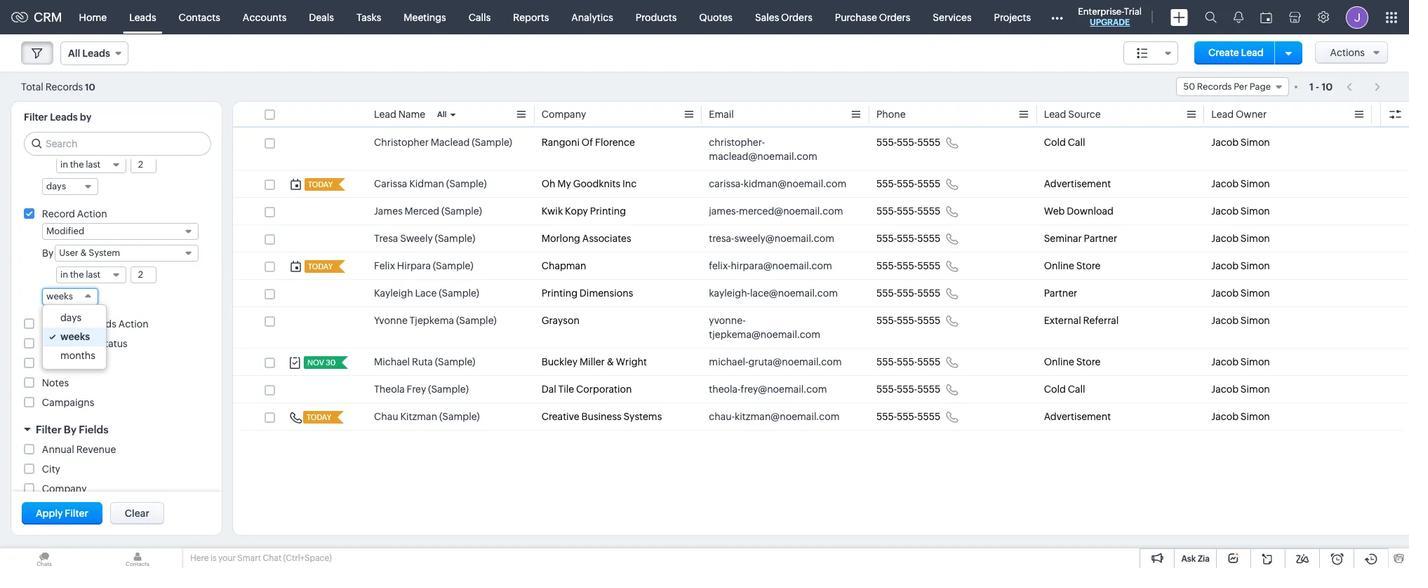 Task type: locate. For each thing, give the bounding box(es) containing it.
lead right create
[[1241, 47, 1264, 58]]

1 horizontal spatial 10
[[1322, 81, 1333, 92]]

records for action
[[79, 319, 116, 330]]

dimensions
[[580, 288, 633, 299]]

michael-
[[709, 357, 749, 368]]

0 vertical spatial email
[[709, 109, 734, 120]]

call down the lead source
[[1068, 137, 1086, 148]]

weeks inside "option"
[[60, 331, 90, 343]]

records up filter leads by
[[45, 81, 83, 92]]

(sample) down james merced (sample)
[[435, 233, 475, 244]]

2 cold from the top
[[1044, 384, 1066, 395]]

2 5555 from the top
[[918, 178, 941, 190]]

printing dimensions
[[542, 288, 633, 299]]

10 for total records 10
[[85, 82, 95, 92]]

9 555-555-5555 from the top
[[877, 384, 941, 395]]

0 horizontal spatial orders
[[781, 12, 813, 23]]

1 horizontal spatial company
[[542, 109, 586, 120]]

2 advertisement from the top
[[1044, 411, 1111, 423]]

1 vertical spatial company
[[42, 484, 87, 495]]

by inside dropdown button
[[64, 424, 76, 436]]

external referral
[[1044, 315, 1119, 326]]

9 jacob simon from the top
[[1212, 384, 1270, 395]]

orders right the purchase
[[879, 12, 911, 23]]

corporation
[[576, 384, 632, 395]]

leads right home link
[[129, 12, 156, 23]]

action up status
[[118, 319, 149, 330]]

0 horizontal spatial leads
[[50, 112, 78, 123]]

0 vertical spatial store
[[1076, 260, 1101, 272]]

crm link
[[11, 10, 62, 25]]

1 vertical spatial weeks
[[60, 331, 90, 343]]

(sample) right lace
[[439, 288, 479, 299]]

3 simon from the top
[[1241, 206, 1270, 217]]

(sample) right merced
[[442, 206, 482, 217]]

0 vertical spatial filter
[[24, 112, 48, 123]]

inc
[[623, 178, 637, 190]]

by up annual revenue
[[64, 424, 76, 436]]

0 vertical spatial call
[[1068, 137, 1086, 148]]

7 5555 from the top
[[918, 315, 941, 326]]

christopher- maclead@noemail.com link
[[709, 135, 849, 164]]

chau
[[374, 411, 398, 423]]

sweely@noemail.com
[[734, 233, 835, 244]]

0 vertical spatial online
[[1044, 260, 1075, 272]]

weeks up days
[[46, 291, 73, 302]]

None text field
[[131, 157, 156, 173]]

0 vertical spatial advertisement
[[1044, 178, 1111, 190]]

1 vertical spatial today
[[308, 263, 333, 271]]

company up the rangoni
[[542, 109, 586, 120]]

4 jacob from the top
[[1212, 233, 1239, 244]]

0 vertical spatial weeks
[[46, 291, 73, 302]]

kitzman
[[400, 411, 437, 423]]

filter inside dropdown button
[[36, 424, 61, 436]]

0 vertical spatial partner
[[1084, 233, 1118, 244]]

apply filter button
[[22, 503, 102, 525]]

navigation
[[1340, 77, 1388, 97]]

0 vertical spatial action
[[77, 208, 107, 220]]

referral
[[1083, 315, 1119, 326]]

online down external on the right bottom of the page
[[1044, 357, 1075, 368]]

tile
[[558, 384, 574, 395]]

(sample) right ruta
[[435, 357, 476, 368]]

2 vertical spatial today link
[[303, 411, 333, 424]]

tjepkema
[[410, 315, 454, 326]]

here
[[190, 554, 209, 564]]

online store for hirpara@noemail.com
[[1044, 260, 1101, 272]]

list box
[[43, 305, 106, 369]]

10
[[1322, 81, 1333, 92], [85, 82, 95, 92]]

(sample) right kidman
[[446, 178, 487, 190]]

row group
[[233, 129, 1409, 431]]

1 vertical spatial store
[[1076, 357, 1101, 368]]

cold for theola-frey@noemail.com
[[1044, 384, 1066, 395]]

2 store from the top
[[1076, 357, 1101, 368]]

christopher-
[[709, 137, 765, 148]]

1 vertical spatial action
[[118, 319, 149, 330]]

store down seminar partner
[[1076, 260, 1101, 272]]

email
[[709, 109, 734, 120], [72, 338, 97, 350]]

6 jacob from the top
[[1212, 288, 1239, 299]]

0 vertical spatial printing
[[590, 206, 626, 217]]

1 orders from the left
[[781, 12, 813, 23]]

10 up 'by'
[[85, 82, 95, 92]]

3 5555 from the top
[[918, 206, 941, 217]]

trial
[[1124, 6, 1142, 17]]

filter up annual
[[36, 424, 61, 436]]

printing up 'grayson'
[[542, 288, 578, 299]]

is
[[210, 554, 217, 564]]

5 simon from the top
[[1241, 260, 1270, 272]]

3 jacob from the top
[[1212, 206, 1239, 217]]

1 horizontal spatial printing
[[590, 206, 626, 217]]

quotes
[[699, 12, 733, 23]]

theola frey (sample)
[[374, 384, 469, 395]]

555-
[[877, 137, 897, 148], [897, 137, 918, 148], [877, 178, 897, 190], [897, 178, 918, 190], [877, 206, 897, 217], [897, 206, 918, 217], [877, 233, 897, 244], [897, 233, 918, 244], [877, 260, 897, 272], [897, 260, 918, 272], [877, 288, 897, 299], [897, 288, 918, 299], [877, 315, 897, 326], [897, 315, 918, 326], [877, 357, 897, 368], [897, 357, 918, 368], [877, 384, 897, 395], [897, 384, 918, 395], [877, 411, 897, 423], [897, 411, 918, 423]]

filter down total
[[24, 112, 48, 123]]

lead left owner
[[1212, 109, 1234, 120]]

leads left 'by'
[[50, 112, 78, 123]]

2 call from the top
[[1068, 384, 1086, 395]]

online
[[1044, 260, 1075, 272], [1044, 357, 1075, 368]]

orders for purchase orders
[[879, 12, 911, 23]]

1 vertical spatial partner
[[1044, 288, 1078, 299]]

create
[[1209, 47, 1239, 58]]

(sample) for james merced (sample)
[[442, 206, 482, 217]]

row group containing christopher maclead (sample)
[[233, 129, 1409, 431]]

partner up external on the right bottom of the page
[[1044, 288, 1078, 299]]

9 jacob from the top
[[1212, 384, 1239, 395]]

merced@noemail.com
[[739, 206, 843, 217]]

0 vertical spatial cold call
[[1044, 137, 1086, 148]]

online down seminar
[[1044, 260, 1075, 272]]

yvonne tjepkema (sample) link
[[374, 314, 497, 328]]

ruta
[[412, 357, 433, 368]]

None text field
[[131, 267, 156, 283]]

florence
[[595, 137, 635, 148]]

felix-hirpara@noemail.com link
[[709, 259, 832, 273]]

filter leads by
[[24, 112, 92, 123]]

search image
[[1205, 11, 1217, 23]]

partner
[[1084, 233, 1118, 244], [1044, 288, 1078, 299]]

printing up associates
[[590, 206, 626, 217]]

lead for lead source
[[1044, 109, 1067, 120]]

purchase orders link
[[824, 0, 922, 34]]

0 vertical spatial records
[[45, 81, 83, 92]]

notes
[[42, 378, 69, 389]]

days
[[60, 312, 82, 324]]

1 cold from the top
[[1044, 137, 1066, 148]]

deals link
[[298, 0, 345, 34]]

hirpara
[[397, 260, 431, 272]]

christopher- maclead@noemail.com
[[709, 137, 818, 162]]

action right record
[[77, 208, 107, 220]]

4 5555 from the top
[[918, 233, 941, 244]]

services
[[933, 12, 972, 23]]

chat
[[263, 554, 282, 564]]

cold call
[[1044, 137, 1086, 148], [1044, 384, 1086, 395]]

1 advertisement from the top
[[1044, 178, 1111, 190]]

tasks link
[[345, 0, 393, 34]]

filter inside button
[[65, 508, 88, 519]]

printing
[[590, 206, 626, 217], [542, 288, 578, 299]]

days option
[[43, 309, 106, 328]]

0 vertical spatial cold
[[1044, 137, 1066, 148]]

(sample) up kayleigh lace (sample)
[[433, 260, 473, 272]]

filter right apply
[[65, 508, 88, 519]]

555-555-5555
[[877, 137, 941, 148], [877, 178, 941, 190], [877, 206, 941, 217], [877, 233, 941, 244], [877, 260, 941, 272], [877, 288, 941, 299], [877, 315, 941, 326], [877, 357, 941, 368], [877, 384, 941, 395], [877, 411, 941, 423]]

(sample) for carissa kidman (sample)
[[446, 178, 487, 190]]

online store down seminar partner
[[1044, 260, 1101, 272]]

(sample) right the tjepkema
[[456, 315, 497, 326]]

2 simon from the top
[[1241, 178, 1270, 190]]

lead left name
[[374, 109, 396, 120]]

partner down download
[[1084, 233, 1118, 244]]

1 vertical spatial records
[[79, 319, 116, 330]]

contacts link
[[167, 0, 232, 34]]

0 vertical spatial today link
[[305, 178, 334, 191]]

signals image
[[1234, 11, 1244, 23]]

1 vertical spatial email
[[72, 338, 97, 350]]

download
[[1067, 206, 1114, 217]]

1 vertical spatial online
[[1044, 357, 1075, 368]]

call for christopher- maclead@noemail.com
[[1068, 137, 1086, 148]]

1 store from the top
[[1076, 260, 1101, 272]]

(sample) right the frey on the bottom left of page
[[428, 384, 469, 395]]

cold call down the lead source
[[1044, 137, 1086, 148]]

10 for 1 - 10
[[1322, 81, 1333, 92]]

1 jacob simon from the top
[[1212, 137, 1270, 148]]

1 vertical spatial online store
[[1044, 357, 1101, 368]]

owner
[[1236, 109, 1267, 120]]

nov 30 link
[[304, 357, 337, 369]]

weeks field
[[42, 288, 98, 305]]

email up months
[[72, 338, 97, 350]]

1 vertical spatial leads
[[50, 112, 78, 123]]

filter for filter leads by
[[24, 112, 48, 123]]

6 5555 from the top
[[918, 288, 941, 299]]

3 jacob simon from the top
[[1212, 206, 1270, 217]]

0 vertical spatial online store
[[1044, 260, 1101, 272]]

today for carissa kidman (sample)
[[308, 180, 333, 189]]

ask zia
[[1182, 555, 1210, 564]]

1 cold call from the top
[[1044, 137, 1086, 148]]

today link for felix
[[305, 260, 334, 273]]

1 vertical spatial printing
[[542, 288, 578, 299]]

records for 10
[[45, 81, 83, 92]]

weeks option
[[43, 328, 106, 347]]

1
[[1310, 81, 1314, 92]]

sweely
[[400, 233, 433, 244]]

theola
[[374, 384, 405, 395]]

advertisement for kidman@noemail.com
[[1044, 178, 1111, 190]]

2 online store from the top
[[1044, 357, 1101, 368]]

1 vertical spatial filter
[[36, 424, 61, 436]]

latest
[[42, 338, 70, 350]]

store down external referral
[[1076, 357, 1101, 368]]

cold down the lead source
[[1044, 137, 1066, 148]]

call down external referral
[[1068, 384, 1086, 395]]

kitzman@noemail.com
[[735, 411, 840, 423]]

1 online from the top
[[1044, 260, 1075, 272]]

2 orders from the left
[[879, 12, 911, 23]]

list box containing days
[[43, 305, 106, 369]]

(sample) for michael ruta (sample)
[[435, 357, 476, 368]]

2 cold call from the top
[[1044, 384, 1086, 395]]

tresa
[[374, 233, 398, 244]]

1 horizontal spatial action
[[118, 319, 149, 330]]

all
[[437, 110, 447, 119]]

1 vertical spatial cold
[[1044, 384, 1066, 395]]

records up latest email status
[[79, 319, 116, 330]]

online store down external referral
[[1044, 357, 1101, 368]]

tresa sweely (sample) link
[[374, 232, 475, 246]]

5 jacob from the top
[[1212, 260, 1239, 272]]

upgrade
[[1090, 18, 1130, 27]]

(sample) for theola frey (sample)
[[428, 384, 469, 395]]

1 call from the top
[[1068, 137, 1086, 148]]

1 online store from the top
[[1044, 260, 1101, 272]]

10 right -
[[1322, 81, 1333, 92]]

6 jacob simon from the top
[[1212, 288, 1270, 299]]

company down city
[[42, 484, 87, 495]]

by down record
[[42, 248, 54, 259]]

oh
[[542, 178, 556, 190]]

tresa-sweely@noemail.com link
[[709, 232, 835, 246]]

chats image
[[0, 549, 88, 569]]

7 555-555-5555 from the top
[[877, 315, 941, 326]]

1 horizontal spatial orders
[[879, 12, 911, 23]]

0 vertical spatial leads
[[129, 12, 156, 23]]

search element
[[1197, 0, 1226, 34]]

1 5555 from the top
[[918, 137, 941, 148]]

tresa-sweely@noemail.com
[[709, 233, 835, 244]]

name
[[398, 109, 425, 120]]

1 horizontal spatial partner
[[1084, 233, 1118, 244]]

1 simon from the top
[[1241, 137, 1270, 148]]

9 simon from the top
[[1241, 384, 1270, 395]]

1 vertical spatial today link
[[305, 260, 334, 273]]

lead left source
[[1044, 109, 1067, 120]]

nov
[[307, 359, 324, 367]]

cold down external on the right bottom of the page
[[1044, 384, 1066, 395]]

10 inside 'total records 10'
[[85, 82, 95, 92]]

0 vertical spatial today
[[308, 180, 333, 189]]

miller
[[580, 357, 605, 368]]

today link for carissa
[[305, 178, 334, 191]]

0 horizontal spatial printing
[[542, 288, 578, 299]]

carissa-kidman@noemail.com
[[709, 178, 847, 190]]

1 vertical spatial by
[[64, 424, 76, 436]]

1 jacob from the top
[[1212, 137, 1239, 148]]

web download
[[1044, 206, 1114, 217]]

orders for sales orders
[[781, 12, 813, 23]]

smart
[[237, 554, 261, 564]]

2 vertical spatial filter
[[65, 508, 88, 519]]

sales
[[755, 12, 779, 23]]

seminar
[[1044, 233, 1082, 244]]

weeks down days option
[[60, 331, 90, 343]]

apply
[[36, 508, 63, 519]]

orders right sales
[[781, 12, 813, 23]]

0 horizontal spatial email
[[72, 338, 97, 350]]

1 vertical spatial cold call
[[1044, 384, 1086, 395]]

cold call down external on the right bottom of the page
[[1044, 384, 1086, 395]]

lead for lead owner
[[1212, 109, 1234, 120]]

lead source
[[1044, 109, 1101, 120]]

2 vertical spatial today
[[307, 413, 331, 422]]

1 vertical spatial call
[[1068, 384, 1086, 395]]

1 horizontal spatial by
[[64, 424, 76, 436]]

1 vertical spatial advertisement
[[1044, 411, 1111, 423]]

weeks inside field
[[46, 291, 73, 302]]

1 horizontal spatial leads
[[129, 12, 156, 23]]

james
[[374, 206, 403, 217]]

(sample) right maclead
[[472, 137, 512, 148]]

10 5555 from the top
[[918, 411, 941, 423]]

hirpara@noemail.com
[[731, 260, 832, 272]]

0 horizontal spatial 10
[[85, 82, 95, 92]]

analytics link
[[560, 0, 625, 34]]

(sample) right the 'kitzman' in the left of the page
[[439, 411, 480, 423]]

0 vertical spatial company
[[542, 109, 586, 120]]

email up 'christopher-'
[[709, 109, 734, 120]]

lace@noemail.com
[[750, 288, 838, 299]]

2 online from the top
[[1044, 357, 1075, 368]]

0 horizontal spatial by
[[42, 248, 54, 259]]

sales orders link
[[744, 0, 824, 34]]

advertisement
[[1044, 178, 1111, 190], [1044, 411, 1111, 423]]



Task type: vqa. For each thing, say whether or not it's contained in the screenshot.


Task type: describe. For each thing, give the bounding box(es) containing it.
10 555-555-5555 from the top
[[877, 411, 941, 423]]

0 horizontal spatial partner
[[1044, 288, 1078, 299]]

Search text field
[[25, 133, 211, 155]]

creative
[[542, 411, 580, 423]]

projects link
[[983, 0, 1042, 34]]

dal
[[542, 384, 556, 395]]

buckley
[[542, 357, 578, 368]]

2 jacob from the top
[[1212, 178, 1239, 190]]

7 jacob from the top
[[1212, 315, 1239, 326]]

kayleigh
[[374, 288, 413, 299]]

2 555-555-5555 from the top
[[877, 178, 941, 190]]

kidman
[[409, 178, 444, 190]]

filter for filter by fields
[[36, 424, 61, 436]]

michael ruta (sample)
[[374, 357, 476, 368]]

cold call for christopher- maclead@noemail.com
[[1044, 137, 1086, 148]]

calls link
[[457, 0, 502, 34]]

deals
[[309, 12, 334, 23]]

3 555-555-5555 from the top
[[877, 206, 941, 217]]

frey
[[407, 384, 426, 395]]

source
[[1069, 109, 1101, 120]]

(sample) for felix hirpara (sample)
[[433, 260, 473, 272]]

seminar partner
[[1044, 233, 1118, 244]]

6 555-555-5555 from the top
[[877, 288, 941, 299]]

calls
[[469, 12, 491, 23]]

store for michael-gruta@noemail.com
[[1076, 357, 1101, 368]]

services link
[[922, 0, 983, 34]]

8 simon from the top
[[1241, 357, 1270, 368]]

james merced (sample)
[[374, 206, 482, 217]]

michael-gruta@noemail.com link
[[709, 355, 842, 369]]

9 5555 from the top
[[918, 384, 941, 395]]

7 jacob simon from the top
[[1212, 315, 1270, 326]]

felix-hirpara@noemail.com
[[709, 260, 832, 272]]

5 555-555-5555 from the top
[[877, 260, 941, 272]]

fields
[[79, 424, 109, 436]]

sales orders
[[755, 12, 813, 23]]

online store for gruta@noemail.com
[[1044, 357, 1101, 368]]

carissa
[[374, 178, 407, 190]]

online for felix-hirpara@noemail.com
[[1044, 260, 1075, 272]]

kayleigh lace (sample)
[[374, 288, 479, 299]]

here is your smart chat (ctrl+space)
[[190, 554, 332, 564]]

projects
[[994, 12, 1031, 23]]

felix-
[[709, 260, 731, 272]]

business
[[582, 411, 622, 423]]

lead owner
[[1212, 109, 1267, 120]]

create lead
[[1209, 47, 1264, 58]]

lead name
[[374, 109, 425, 120]]

store for felix-hirpara@noemail.com
[[1076, 260, 1101, 272]]

james-
[[709, 206, 739, 217]]

reports link
[[502, 0, 560, 34]]

cold for christopher- maclead@noemail.com
[[1044, 137, 1066, 148]]

0 horizontal spatial action
[[77, 208, 107, 220]]

frey@noemail.com
[[741, 384, 827, 395]]

today link for chau
[[303, 411, 333, 424]]

total records 10
[[21, 81, 95, 92]]

8 555-555-5555 from the top
[[877, 357, 941, 368]]

10 simon from the top
[[1241, 411, 1270, 423]]

10 jacob from the top
[[1212, 411, 1239, 423]]

online for michael-gruta@noemail.com
[[1044, 357, 1075, 368]]

2 jacob simon from the top
[[1212, 178, 1270, 190]]

felix
[[374, 260, 395, 272]]

&
[[607, 357, 614, 368]]

creative business systems
[[542, 411, 662, 423]]

clear
[[125, 508, 149, 519]]

annual revenue
[[42, 444, 116, 456]]

(sample) for chau kitzman (sample)
[[439, 411, 480, 423]]

kayleigh-lace@noemail.com
[[709, 288, 838, 299]]

phone
[[877, 109, 906, 120]]

crm
[[34, 10, 62, 25]]

nov 30
[[307, 359, 336, 367]]

of
[[582, 137, 593, 148]]

6 simon from the top
[[1241, 288, 1270, 299]]

5 5555 from the top
[[918, 260, 941, 272]]

0 horizontal spatial company
[[42, 484, 87, 495]]

signals element
[[1226, 0, 1252, 34]]

(ctrl+space)
[[283, 554, 332, 564]]

today for chau kitzman (sample)
[[307, 413, 331, 422]]

filter by fields
[[36, 424, 109, 436]]

call for theola-frey@noemail.com
[[1068, 384, 1086, 395]]

8 jacob simon from the top
[[1212, 357, 1270, 368]]

record
[[42, 208, 75, 220]]

(sample) for christopher maclead (sample)
[[472, 137, 512, 148]]

analytics
[[572, 12, 613, 23]]

yvonne
[[374, 315, 408, 326]]

actions
[[1330, 47, 1365, 58]]

1 horizontal spatial email
[[709, 109, 734, 120]]

tresa-
[[709, 233, 734, 244]]

today for felix hirpara (sample)
[[308, 263, 333, 271]]

quotes link
[[688, 0, 744, 34]]

cold call for theola-frey@noemail.com
[[1044, 384, 1086, 395]]

kayleigh-lace@noemail.com link
[[709, 286, 838, 300]]

lead for lead name
[[374, 109, 396, 120]]

lead inside button
[[1241, 47, 1264, 58]]

rangoni
[[542, 137, 580, 148]]

8 5555 from the top
[[918, 357, 941, 368]]

months option
[[43, 347, 106, 366]]

lace
[[415, 288, 437, 299]]

maclead
[[431, 137, 470, 148]]

advertisement for kitzman@noemail.com
[[1044, 411, 1111, 423]]

contacts image
[[93, 549, 182, 569]]

filter by fields button
[[11, 418, 222, 442]]

theola-
[[709, 384, 741, 395]]

yvonne tjepkema (sample)
[[374, 315, 497, 326]]

michael
[[374, 357, 410, 368]]

5 jacob simon from the top
[[1212, 260, 1270, 272]]

systems
[[624, 411, 662, 423]]

rangoni of florence
[[542, 137, 635, 148]]

theola frey (sample) link
[[374, 383, 469, 397]]

7 simon from the top
[[1241, 315, 1270, 326]]

oh my goodknits inc
[[542, 178, 637, 190]]

yvonne-
[[709, 315, 746, 326]]

8 jacob from the top
[[1212, 357, 1239, 368]]

products link
[[625, 0, 688, 34]]

gruta@noemail.com
[[749, 357, 842, 368]]

related records action
[[42, 319, 149, 330]]

reports
[[513, 12, 549, 23]]

4 555-555-5555 from the top
[[877, 233, 941, 244]]

10 jacob simon from the top
[[1212, 411, 1270, 423]]

1 555-555-5555 from the top
[[877, 137, 941, 148]]

(sample) for kayleigh lace (sample)
[[439, 288, 479, 299]]

-
[[1316, 81, 1320, 92]]

annual
[[42, 444, 74, 456]]

chau-
[[709, 411, 735, 423]]

4 simon from the top
[[1241, 233, 1270, 244]]

your
[[218, 554, 236, 564]]

meetings link
[[393, 0, 457, 34]]

carissa-
[[709, 178, 744, 190]]

felix hirpara (sample)
[[374, 260, 473, 272]]

0 vertical spatial by
[[42, 248, 54, 259]]

meetings
[[404, 12, 446, 23]]

(sample) for yvonne tjepkema (sample)
[[456, 315, 497, 326]]

zia
[[1198, 555, 1210, 564]]

4 jacob simon from the top
[[1212, 233, 1270, 244]]

(sample) for tresa sweely (sample)
[[435, 233, 475, 244]]

enterprise-trial upgrade
[[1078, 6, 1142, 27]]

wright
[[616, 357, 647, 368]]



